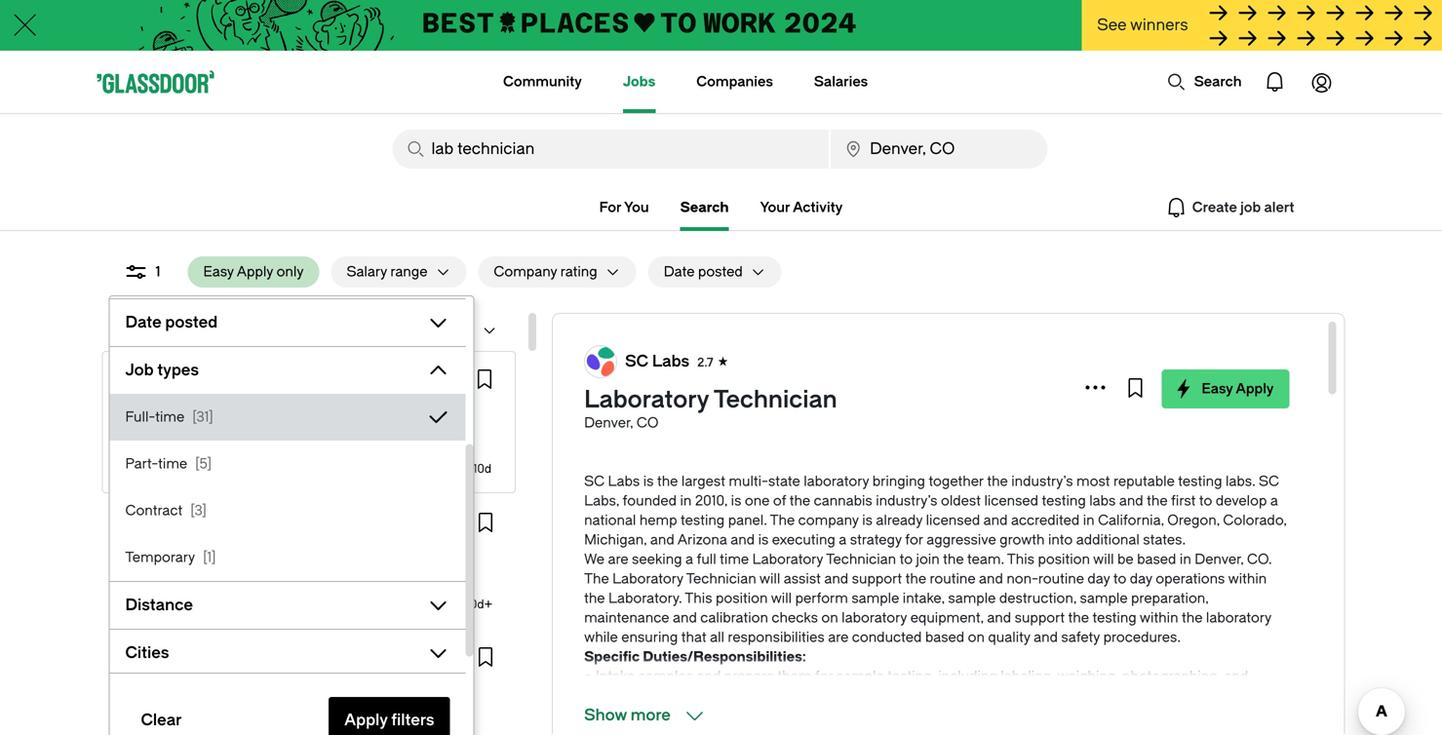 Task type: vqa. For each thing, say whether or not it's contained in the screenshot.
the Best in the "The Awards Criteria For The Best Places To Work 2025 Have Not Yet Been Announced. We Encourage You To Check Back Here For Updates."
no



Task type: describe. For each thing, give the bounding box(es) containing it.
most
[[1077, 473, 1110, 490]]

1 horizontal spatial within
[[1228, 571, 1267, 587]]

job types list box
[[110, 394, 466, 581]]

and down team.
[[979, 571, 1003, 587]]

laboratory inside laboratory technician denver, co
[[584, 386, 709, 413]]

and up perform
[[824, 571, 849, 587]]

contract [3]
[[125, 503, 207, 519]]

and down hemp
[[650, 532, 675, 548]]

testing up arizona
[[681, 512, 725, 529]]

search link
[[680, 196, 729, 219]]

laboratory technician denver, co
[[584, 386, 837, 431]]

easy apply inside jobs list element
[[134, 463, 184, 474]]

in right the jobs on the top of page
[[265, 322, 277, 338]]

2 day from the left
[[1130, 571, 1152, 587]]

salaries link
[[814, 51, 868, 113]]

and up growth
[[984, 512, 1008, 529]]

●
[[584, 668, 592, 685]]

for you
[[599, 199, 649, 216]]

- for $20.00
[[156, 443, 161, 456]]

for
[[599, 199, 621, 216]]

broomfield,
[[118, 559, 183, 572]]

2.7
[[697, 356, 713, 370]]

2 routine from the left
[[1038, 571, 1084, 587]]

sample down be on the right bottom
[[1080, 590, 1128, 607]]

organizing
[[584, 688, 652, 704]]

time for full-
[[155, 409, 184, 425]]

cannabis
[[814, 493, 872, 509]]

2 vertical spatial will
[[771, 590, 792, 607]]

sc left 2.7
[[625, 353, 649, 371]]

technician inside laboratory technician denver, co
[[714, 386, 837, 413]]

0 horizontal spatial date
[[125, 314, 162, 332]]

we
[[584, 551, 605, 568]]

cities button
[[110, 638, 419, 669]]

laboratory.
[[608, 590, 682, 607]]

1 vertical spatial support
[[1015, 610, 1065, 626]]

assist
[[784, 571, 821, 587]]

the right of
[[790, 493, 810, 509]]

1 horizontal spatial industry's
[[1011, 473, 1073, 490]]

job types button
[[110, 355, 419, 386]]

denver, right the jobs on the top of page
[[280, 322, 329, 338]]

and right 'photographing,'
[[1224, 668, 1248, 685]]

1 horizontal spatial for
[[905, 532, 923, 548]]

maintenance
[[584, 610, 669, 626]]

apply down $20.00
[[158, 463, 184, 474]]

0 horizontal spatial on
[[821, 610, 838, 626]]

reputable
[[1114, 473, 1175, 490]]

$70k
[[157, 578, 186, 592]]

company
[[798, 512, 859, 529]]

easy apply only button
[[188, 256, 319, 288]]

the up safety
[[1068, 610, 1089, 626]]

see winners
[[1097, 16, 1188, 34]]

laboratory inside jobs list element
[[160, 647, 221, 660]]

1 horizontal spatial licensed
[[984, 493, 1039, 509]]

specific
[[584, 649, 640, 665]]

company rating button
[[478, 256, 597, 288]]

salary range button
[[331, 256, 428, 288]]

0 vertical spatial are
[[608, 551, 629, 568]]

0 vertical spatial support
[[852, 571, 902, 587]]

none field search keyword
[[392, 130, 829, 169]]

is down panel. at the bottom
[[758, 532, 769, 548]]

2010,
[[695, 493, 728, 509]]

the up founded
[[657, 473, 678, 490]]

denver, inside denver, co $19.00 - $20.00 per hour
[[118, 423, 161, 437]]

sample up conducted
[[852, 590, 899, 607]]

salaries
[[814, 74, 868, 90]]

lab
[[135, 322, 160, 338]]

your activity
[[760, 199, 843, 216]]

1 vertical spatial a
[[839, 532, 847, 548]]

multi-
[[729, 473, 768, 490]]

develop
[[1216, 493, 1267, 509]]

in left 2010, at the bottom of the page
[[680, 493, 692, 509]]

2 vertical spatial technician
[[686, 571, 756, 587]]

jobs
[[234, 322, 262, 338]]

testing up "accredited"
[[1042, 493, 1086, 509]]

already
[[876, 512, 923, 529]]

sample up equipment,
[[948, 590, 996, 607]]

laboratory up cannabis
[[804, 473, 869, 490]]

bhd
[[118, 512, 145, 526]]

including
[[938, 668, 997, 685]]

none field search location
[[831, 130, 1048, 169]]

and down the duties/responsibilities: on the bottom
[[697, 668, 721, 685]]

them
[[777, 668, 812, 685]]

test
[[147, 512, 170, 526]]

temporary
[[125, 549, 195, 566]]

0 vertical spatial the
[[770, 512, 795, 529]]

founded
[[623, 493, 677, 509]]

non-
[[1007, 571, 1038, 587]]

one
[[745, 493, 770, 509]]

0 horizontal spatial within
[[1140, 610, 1178, 626]]

winners
[[1130, 16, 1188, 34]]

$20.00
[[164, 443, 202, 456]]

1 horizontal spatial based
[[1137, 551, 1176, 568]]

sc labs inside jobs list element
[[150, 372, 197, 386]]

see winners link
[[1082, 0, 1442, 53]]

oldest
[[941, 493, 981, 509]]

is left one
[[731, 493, 741, 509]]

aggressive
[[927, 532, 996, 548]]

seeking
[[632, 551, 682, 568]]

and up that
[[673, 610, 697, 626]]

strategy
[[850, 532, 902, 548]]

search button
[[1157, 62, 1252, 101]]

the up maintenance
[[584, 590, 605, 607]]

sc up labs,
[[584, 473, 605, 490]]

the down aggressive
[[943, 551, 964, 568]]

more
[[631, 706, 671, 725]]

panel.
[[728, 512, 767, 529]]

1 vertical spatial based
[[925, 629, 965, 646]]

1 vertical spatial date posted
[[125, 314, 218, 332]]

co.
[[1247, 551, 1272, 568]]

bringing
[[872, 473, 925, 490]]

denver, inside the sc labs is the largest multi-state laboratory bringing together the industry's most reputable testing labs. sc labs, founded in 2010, is one of the cannabis industry's oldest licensed testing labs and the first to develop a national hemp testing panel. the company is already licensed and accredited in california, oregon, colorado, michigan, and arizona and is executing a strategy for aggressive growth into additional states. we are seeking a full time laboratory technician to join the team. this position will be based in denver, co. the laboratory technician will assist and support the routine and non-routine day to day operations within the laboratory. this position will perform sample intake, sample destruction, sample preparation, maintenance and calibration checks on laboratory equipment, and support the testing within the laboratory while ensuring that all responsibilities are conducted based on quality and safety procedures. specific duties/responsibilities: ● intake samples and prepare them for sample testing, including labeling, weighing, photographing, and organizing samples
[[1195, 551, 1244, 568]]

is up founded
[[643, 473, 654, 490]]

easy inside 'button'
[[203, 264, 234, 280]]

laboratory up conducted
[[842, 610, 907, 626]]

0 vertical spatial samples
[[638, 668, 693, 685]]

1 horizontal spatial date posted
[[664, 264, 743, 280]]

10d
[[473, 462, 492, 476]]

together
[[929, 473, 984, 490]]

checks
[[772, 610, 818, 626]]

broomfield, co $50k - $70k (employer est.) easy apply
[[118, 559, 271, 610]]

(employer
[[188, 578, 245, 592]]

prepare
[[724, 668, 774, 685]]

1 horizontal spatial sc labs logo image
[[585, 346, 616, 377]]

0 horizontal spatial licensed
[[926, 512, 980, 529]]

company rating
[[494, 264, 597, 280]]

laboratory down co.
[[1206, 610, 1272, 626]]

sc labs logo image inside jobs list element
[[119, 369, 141, 390]]

1 vertical spatial date posted button
[[110, 307, 419, 338]]

operations
[[1156, 571, 1225, 587]]

0 horizontal spatial posted
[[165, 314, 218, 332]]

states.
[[1143, 532, 1186, 548]]

[1]
[[203, 549, 216, 566]]

1 vertical spatial technician
[[826, 551, 896, 568]]

testing up first
[[1178, 473, 1222, 490]]

conducted
[[852, 629, 922, 646]]

bhd test and measurement
[[118, 512, 274, 526]]

your
[[760, 199, 790, 216]]

colorado,
[[1223, 512, 1287, 529]]

of
[[773, 493, 786, 509]]

quality
[[988, 629, 1030, 646]]

the down reputable
[[1147, 493, 1168, 509]]

1 day from the left
[[1088, 571, 1110, 587]]

arizona
[[677, 532, 727, 548]]

salary
[[347, 264, 387, 280]]

1 horizontal spatial to
[[1113, 571, 1127, 587]]

denver, inside laboratory technician denver, co
[[584, 415, 633, 431]]

companies
[[697, 74, 773, 90]]

1 vertical spatial position
[[716, 590, 768, 607]]

labs
[[1089, 493, 1116, 509]]

1 horizontal spatial position
[[1038, 551, 1090, 568]]

executing
[[772, 532, 836, 548]]

show more
[[584, 706, 671, 725]]

0 vertical spatial will
[[1093, 551, 1114, 568]]

types
[[157, 361, 199, 379]]

in down labs
[[1083, 512, 1095, 529]]

salary range
[[347, 264, 428, 280]]

national
[[584, 512, 636, 529]]

0 horizontal spatial search
[[680, 199, 729, 216]]

1 vertical spatial the
[[584, 571, 609, 587]]

join
[[916, 551, 940, 568]]



Task type: locate. For each thing, give the bounding box(es) containing it.
for up join
[[905, 532, 923, 548]]

0 horizontal spatial to
[[900, 551, 913, 568]]

largest
[[681, 473, 725, 490]]

activity
[[793, 199, 843, 216]]

industry's up already
[[876, 493, 938, 509]]

within down co.
[[1228, 571, 1267, 587]]

1 vertical spatial for
[[815, 668, 833, 685]]

sc labs
[[625, 353, 690, 371], [150, 372, 197, 386]]

0 horizontal spatial a
[[686, 551, 693, 568]]

1 vertical spatial industry's
[[876, 493, 938, 509]]

sc inside jobs list element
[[150, 372, 167, 386]]

37
[[117, 322, 132, 338]]

the up intake,
[[905, 571, 926, 587]]

is up strategy
[[862, 512, 873, 529]]

- for $70k
[[149, 578, 155, 592]]

technician down full
[[686, 571, 756, 587]]

1 vertical spatial sc labs
[[150, 372, 197, 386]]

michigan,
[[584, 532, 647, 548]]

1 vertical spatial samples
[[655, 688, 710, 704]]

responsibilities
[[728, 629, 825, 646]]

denver, up $19.00
[[118, 423, 161, 437]]

2 vertical spatial time
[[720, 551, 749, 568]]

will down additional
[[1093, 551, 1114, 568]]

routine up destruction, on the bottom right of the page
[[1038, 571, 1084, 587]]

position down into
[[1038, 551, 1090, 568]]

based
[[1137, 551, 1176, 568], [925, 629, 965, 646]]

2 horizontal spatial to
[[1199, 493, 1212, 509]]

samples
[[638, 668, 693, 685], [655, 688, 710, 704]]

licensed down oldest
[[926, 512, 980, 529]]

0 horizontal spatial are
[[608, 551, 629, 568]]

a left full
[[686, 551, 693, 568]]

1 vertical spatial posted
[[165, 314, 218, 332]]

1 vertical spatial search
[[680, 199, 729, 216]]

2 vertical spatial labs
[[608, 473, 640, 490]]

2 none field from the left
[[831, 130, 1048, 169]]

1 vertical spatial to
[[900, 551, 913, 568]]

search inside button
[[1194, 74, 1242, 90]]

1 horizontal spatial this
[[1007, 551, 1035, 568]]

and up california,
[[1119, 493, 1143, 509]]

co inside denver, co $19.00 - $20.00 per hour
[[163, 423, 182, 437]]

temporary [1]
[[125, 549, 216, 566]]

Search keyword field
[[392, 130, 829, 169]]

time inside the sc labs is the largest multi-state laboratory bringing together the industry's most reputable testing labs. sc labs, founded in 2010, is one of the cannabis industry's oldest licensed testing labs and the first to develop a national hemp testing panel. the company is already licensed and accredited in california, oregon, colorado, michigan, and arizona and is executing a strategy for aggressive growth into additional states. we are seeking a full time laboratory technician to join the team. this position will be based in denver, co. the laboratory technician will assist and support the routine and non-routine day to day operations within the laboratory. this position will perform sample intake, sample destruction, sample preparation, maintenance and calibration checks on laboratory equipment, and support the testing within the laboratory while ensuring that all responsibilities are conducted based on quality and safety procedures. specific duties/responsibilities: ● intake samples and prepare them for sample testing, including labeling, weighing, photographing, and organizing samples
[[720, 551, 749, 568]]

co inside laboratory technician denver, co
[[637, 415, 659, 431]]

$45k - $65k
[[118, 713, 186, 726]]

easy apply only
[[203, 264, 304, 280]]

measurement
[[197, 512, 274, 526]]

cities
[[125, 644, 169, 662]]

0 vertical spatial posted
[[698, 264, 743, 280]]

sc labs left 2.7
[[625, 353, 690, 371]]

range
[[390, 264, 428, 280]]

within down preparation,
[[1140, 610, 1178, 626]]

co
[[333, 322, 355, 338], [637, 415, 659, 431], [163, 423, 182, 437], [186, 559, 204, 572]]

0 horizontal spatial for
[[815, 668, 833, 685]]

first
[[1171, 493, 1196, 509]]

-
[[156, 443, 161, 456], [149, 578, 155, 592], [148, 713, 154, 726]]

technician down strategy
[[826, 551, 896, 568]]

are
[[608, 551, 629, 568], [828, 629, 849, 646]]

labs up labs,
[[608, 473, 640, 490]]

0 horizontal spatial date posted
[[125, 314, 218, 332]]

labs inside the sc labs is the largest multi-state laboratory bringing together the industry's most reputable testing labs. sc labs, founded in 2010, is one of the cannabis industry's oldest licensed testing labs and the first to develop a national hemp testing panel. the company is already licensed and accredited in california, oregon, colorado, michigan, and arizona and is executing a strategy for aggressive growth into additional states. we are seeking a full time laboratory technician to join the team. this position will be based in denver, co. the laboratory technician will assist and support the routine and non-routine day to day operations within the laboratory. this position will perform sample intake, sample destruction, sample preparation, maintenance and calibration checks on laboratory equipment, and support the testing within the laboratory while ensuring that all responsibilities are conducted based on quality and safety procedures. specific duties/responsibilities: ● intake samples and prepare them for sample testing, including labeling, weighing, photographing, and organizing samples
[[608, 473, 640, 490]]

0 vertical spatial licensed
[[984, 493, 1039, 509]]

laboratory down 2.7
[[584, 386, 709, 413]]

technician up state
[[714, 386, 837, 413]]

0 vertical spatial position
[[1038, 551, 1090, 568]]

jobs list element
[[101, 350, 517, 735]]

sc
[[625, 353, 649, 371], [150, 372, 167, 386], [584, 473, 605, 490], [1259, 473, 1279, 490]]

sc labs is the largest multi-state laboratory bringing together the industry's most reputable testing labs. sc labs, founded in 2010, is one of the cannabis industry's oldest licensed testing labs and the first to develop a national hemp testing panel. the company is already licensed and accredited in california, oregon, colorado, michigan, and arizona and is executing a strategy for aggressive growth into additional states. we are seeking a full time laboratory technician to join the team. this position will be based in denver, co. the laboratory technician will assist and support the routine and non-routine day to day operations within the laboratory. this position will perform sample intake, sample destruction, sample preparation, maintenance and calibration checks on laboratory equipment, and support the testing within the laboratory while ensuring that all responsibilities are conducted based on quality and safety procedures. specific duties/responsibilities: ● intake samples and prepare them for sample testing, including labeling, weighing, photographing, and organizing samples
[[584, 473, 1287, 704]]

is
[[643, 473, 654, 490], [731, 493, 741, 509], [862, 512, 873, 529], [758, 532, 769, 548]]

easy down $50k
[[133, 599, 155, 610]]

1 vertical spatial will
[[759, 571, 780, 587]]

date posted up types
[[125, 314, 218, 332]]

position up calibration
[[716, 590, 768, 607]]

0 horizontal spatial support
[[852, 571, 902, 587]]

0 vertical spatial technician
[[714, 386, 837, 413]]

0 horizontal spatial sc labs
[[150, 372, 197, 386]]

1 none field from the left
[[392, 130, 829, 169]]

inc.
[[224, 647, 244, 660]]

1 horizontal spatial a
[[839, 532, 847, 548]]

1 horizontal spatial sc labs
[[625, 353, 690, 371]]

1 vertical spatial on
[[968, 629, 985, 646]]

in up operations
[[1180, 551, 1191, 568]]

1 horizontal spatial are
[[828, 629, 849, 646]]

1 vertical spatial within
[[1140, 610, 1178, 626]]

1 horizontal spatial easy apply
[[1202, 381, 1274, 397]]

0 vertical spatial date posted
[[664, 264, 743, 280]]

and inside jobs list element
[[173, 512, 194, 526]]

easy apply down $19.00
[[134, 463, 184, 474]]

time for part-
[[158, 456, 187, 472]]

1 horizontal spatial the
[[770, 512, 795, 529]]

0 vertical spatial date
[[664, 264, 695, 280]]

full-
[[125, 409, 155, 425]]

laboratory
[[804, 473, 869, 490], [842, 610, 907, 626], [1206, 610, 1272, 626]]

apply
[[237, 264, 273, 280], [1236, 381, 1274, 397], [158, 463, 184, 474], [157, 599, 183, 610]]

2 vertical spatial -
[[148, 713, 154, 726]]

the down preparation,
[[1182, 610, 1203, 626]]

1 vertical spatial -
[[149, 578, 155, 592]]

labs.
[[1226, 473, 1256, 490]]

[31]
[[192, 409, 213, 425]]

support down destruction, on the bottom right of the page
[[1015, 610, 1065, 626]]

lottie animation container image
[[1252, 59, 1298, 105], [1252, 59, 1298, 105], [1298, 59, 1345, 105], [1298, 59, 1345, 105]]

0 vertical spatial on
[[821, 610, 838, 626]]

0 vertical spatial industry's
[[1011, 473, 1073, 490]]

0 vertical spatial -
[[156, 443, 161, 456]]

day down be on the right bottom
[[1130, 571, 1152, 587]]

0 vertical spatial date posted button
[[648, 256, 743, 288]]

0 horizontal spatial position
[[716, 590, 768, 607]]

laboratory up assist at the right of page
[[752, 551, 823, 568]]

1 button
[[109, 256, 176, 288]]

- right $45k
[[148, 713, 154, 726]]

intake
[[596, 668, 635, 685]]

technician
[[714, 386, 837, 413], [826, 551, 896, 568], [686, 571, 756, 587]]

co up $20.00
[[163, 423, 182, 437]]

1 vertical spatial this
[[685, 590, 712, 607]]

date down the search link
[[664, 264, 695, 280]]

1 vertical spatial date
[[125, 314, 162, 332]]

laboratory left "inc."
[[160, 647, 221, 660]]

lottie animation container image
[[425, 51, 504, 111], [425, 51, 504, 111], [1167, 72, 1186, 92], [1167, 72, 1186, 92]]

Search location field
[[831, 130, 1048, 169]]

the down of
[[770, 512, 795, 529]]

all
[[710, 629, 724, 646]]

duties/responsibilities:
[[643, 649, 806, 665]]

0 vertical spatial time
[[155, 409, 184, 425]]

- inside denver, co $19.00 - $20.00 per hour
[[156, 443, 161, 456]]

0 vertical spatial a
[[1270, 493, 1278, 509]]

0 horizontal spatial this
[[685, 590, 712, 607]]

1 horizontal spatial date posted button
[[648, 256, 743, 288]]

sc labs up full-time [31]
[[150, 372, 197, 386]]

0 vertical spatial based
[[1137, 551, 1176, 568]]

0 vertical spatial search
[[1194, 74, 1242, 90]]

1 vertical spatial easy apply
[[134, 463, 184, 474]]

to right first
[[1199, 493, 1212, 509]]

apply up labs. on the right bottom of the page
[[1236, 381, 1274, 397]]

sample
[[852, 590, 899, 607], [948, 590, 996, 607], [1080, 590, 1128, 607], [836, 668, 884, 685]]

to down be on the right bottom
[[1113, 571, 1127, 587]]

jobs link
[[623, 51, 656, 113]]

accredited
[[1011, 512, 1080, 529]]

the
[[657, 473, 678, 490], [987, 473, 1008, 490], [790, 493, 810, 509], [1147, 493, 1168, 509], [943, 551, 964, 568], [905, 571, 926, 587], [584, 590, 605, 607], [1068, 610, 1089, 626], [1182, 610, 1203, 626]]

37 lab technician jobs in denver, co
[[117, 322, 355, 338]]

1 horizontal spatial support
[[1015, 610, 1065, 626]]

1 vertical spatial are
[[828, 629, 849, 646]]

easy right 1
[[203, 264, 234, 280]]

growth
[[1000, 532, 1045, 548]]

testing up procedures.
[[1093, 610, 1137, 626]]

calibration
[[700, 610, 768, 626]]

ensuring
[[621, 629, 678, 646]]

easy apply button
[[1162, 370, 1290, 409]]

time left the [31]
[[155, 409, 184, 425]]

0 vertical spatial for
[[905, 532, 923, 548]]

the down the we
[[584, 571, 609, 587]]

date
[[664, 264, 695, 280], [125, 314, 162, 332]]

jobs
[[623, 74, 656, 90]]

and down panel. at the bottom
[[731, 532, 755, 548]]

posted right lab at the left of the page
[[165, 314, 218, 332]]

1 routine from the left
[[930, 571, 976, 587]]

0 horizontal spatial industry's
[[876, 493, 938, 509]]

easy inside button
[[1202, 381, 1233, 397]]

[3]
[[190, 503, 207, 519]]

denver, up operations
[[1195, 551, 1244, 568]]

apply inside easy apply only 'button'
[[237, 264, 273, 280]]

co down salary
[[333, 322, 355, 338]]

1 vertical spatial labs
[[170, 372, 197, 386]]

date posted button down the search link
[[648, 256, 743, 288]]

0 horizontal spatial day
[[1088, 571, 1110, 587]]

perform
[[795, 590, 848, 607]]

1 horizontal spatial on
[[968, 629, 985, 646]]

sc labs logo image
[[585, 346, 616, 377], [119, 369, 141, 390]]

0 vertical spatial within
[[1228, 571, 1267, 587]]

2 vertical spatial a
[[686, 551, 693, 568]]

part-
[[125, 456, 158, 472]]

distance button
[[110, 590, 419, 621]]

0 vertical spatial labs
[[652, 353, 690, 371]]

and left safety
[[1034, 629, 1058, 646]]

for you link
[[599, 196, 649, 219]]

hour
[[226, 443, 255, 456]]

a down company
[[839, 532, 847, 548]]

0 horizontal spatial none field
[[392, 130, 829, 169]]

laboratory up the laboratory.
[[613, 571, 683, 587]]

1 horizontal spatial date
[[664, 264, 695, 280]]

0 vertical spatial to
[[1199, 493, 1212, 509]]

co up (employer
[[186, 559, 204, 572]]

1 horizontal spatial posted
[[698, 264, 743, 280]]

0 horizontal spatial labs
[[170, 372, 197, 386]]

posted down the search link
[[698, 264, 743, 280]]

show more button
[[584, 704, 706, 727]]

co inside broomfield, co $50k - $70k (employer est.) easy apply
[[186, 559, 204, 572]]

0 horizontal spatial the
[[584, 571, 609, 587]]

based down equipment,
[[925, 629, 965, 646]]

sc right labs. on the right bottom of the page
[[1259, 473, 1279, 490]]

easy down $19.00
[[134, 463, 156, 474]]

within
[[1228, 571, 1267, 587], [1140, 610, 1178, 626]]

easy inside broomfield, co $50k - $70k (employer est.) easy apply
[[133, 599, 155, 610]]

based down states.
[[1137, 551, 1176, 568]]

will
[[1093, 551, 1114, 568], [759, 571, 780, 587], [771, 590, 792, 607]]

easy apply inside easy apply button
[[1202, 381, 1274, 397]]

apply inside easy apply button
[[1236, 381, 1274, 397]]

0 horizontal spatial sc labs logo image
[[119, 369, 141, 390]]

this down growth
[[1007, 551, 1035, 568]]

0 vertical spatial easy apply
[[1202, 381, 1274, 397]]

sc labs logo image down rating
[[585, 346, 616, 377]]

date up job
[[125, 314, 162, 332]]

1 horizontal spatial day
[[1130, 571, 1152, 587]]

1 vertical spatial licensed
[[926, 512, 980, 529]]

will up 'checks'
[[771, 590, 792, 607]]

est.)
[[248, 578, 271, 592]]

1 vertical spatial time
[[158, 456, 187, 472]]

apply left only
[[237, 264, 273, 280]]

search right "you"
[[680, 199, 729, 216]]

date posted button up job types popup button
[[110, 307, 419, 338]]

community
[[503, 74, 582, 90]]

be
[[1118, 551, 1134, 568]]

2 horizontal spatial a
[[1270, 493, 1278, 509]]

this up that
[[685, 590, 712, 607]]

labs,
[[584, 493, 619, 509]]

easy up labs. on the right bottom of the page
[[1202, 381, 1233, 397]]

labs left 2.7
[[652, 353, 690, 371]]

apply inside broomfield, co $50k - $70k (employer est.) easy apply
[[157, 599, 183, 610]]

on left quality
[[968, 629, 985, 646]]

show
[[584, 706, 627, 725]]

0 vertical spatial this
[[1007, 551, 1035, 568]]

labs inside jobs list element
[[170, 372, 197, 386]]

and right test
[[173, 512, 194, 526]]

photographing,
[[1122, 668, 1221, 685]]

you
[[624, 199, 649, 216]]

- inside broomfield, co $50k - $70k (employer est.) easy apply
[[149, 578, 155, 592]]

a up "colorado,"
[[1270, 493, 1278, 509]]

1 horizontal spatial routine
[[1038, 571, 1084, 587]]

time right full
[[720, 551, 749, 568]]

job
[[125, 361, 154, 379]]

1 horizontal spatial search
[[1194, 74, 1242, 90]]

0 horizontal spatial easy apply
[[134, 463, 184, 474]]

None field
[[392, 130, 829, 169], [831, 130, 1048, 169]]

licensed up "accredited"
[[984, 493, 1039, 509]]

- right $19.00
[[156, 443, 161, 456]]

position
[[1038, 551, 1090, 568], [716, 590, 768, 607]]

to
[[1199, 493, 1212, 509], [900, 551, 913, 568], [1113, 571, 1127, 587]]

easy
[[203, 264, 234, 280], [1202, 381, 1233, 397], [134, 463, 156, 474], [133, 599, 155, 610]]

and up quality
[[987, 610, 1011, 626]]

date posted down the search link
[[664, 264, 743, 280]]

labs up full-time [31]
[[170, 372, 197, 386]]

are down perform
[[828, 629, 849, 646]]

hemp
[[640, 512, 677, 529]]

2 horizontal spatial labs
[[652, 353, 690, 371]]

labeling,
[[1001, 668, 1054, 685]]

destruction,
[[999, 590, 1077, 607]]

the right together
[[987, 473, 1008, 490]]

support down strategy
[[852, 571, 902, 587]]

sample down conducted
[[836, 668, 884, 685]]

the
[[770, 512, 795, 529], [584, 571, 609, 587]]

technician
[[164, 322, 231, 338]]

rating
[[560, 264, 597, 280]]

- down broomfield,
[[149, 578, 155, 592]]

will left assist at the right of page
[[759, 571, 780, 587]]

2 vertical spatial to
[[1113, 571, 1127, 587]]

weighing,
[[1058, 668, 1119, 685]]



